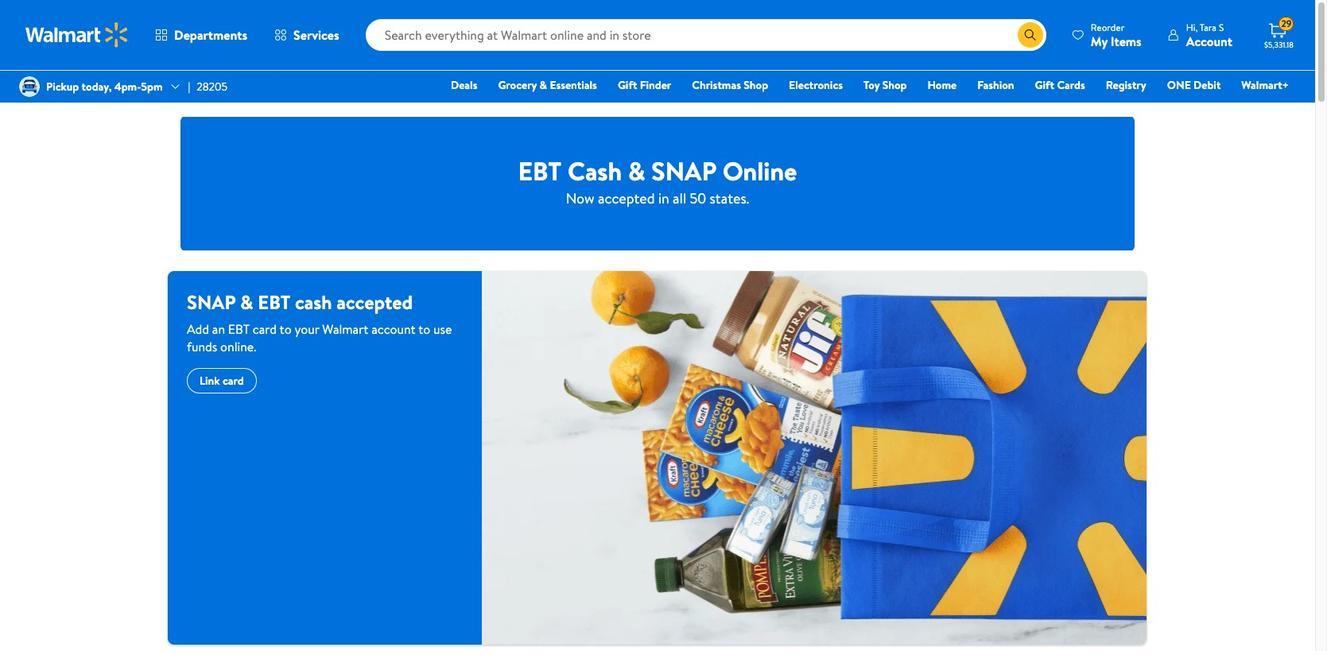 Task type: vqa. For each thing, say whether or not it's contained in the screenshot.
your privacy choices
no



Task type: describe. For each thing, give the bounding box(es) containing it.
reorder
[[1091, 20, 1125, 34]]

pickup today, 4pm-5pm
[[46, 79, 163, 95]]

gift for gift finder
[[618, 77, 637, 93]]

walmart image
[[25, 22, 129, 48]]

1 to from the left
[[280, 320, 292, 338]]

hi,
[[1186, 20, 1198, 34]]

s
[[1219, 20, 1224, 34]]

electronics link
[[782, 76, 850, 94]]

christmas shop
[[692, 77, 768, 93]]

deals
[[451, 77, 478, 93]]

toy shop
[[864, 77, 907, 93]]

1 vertical spatial card
[[223, 373, 244, 389]]

gift cards link
[[1028, 76, 1092, 94]]

account
[[1186, 32, 1233, 50]]

accepted inside snap & ebt cash accepted add an ebt card to your walmart account to use funds online.
[[337, 289, 413, 316]]

an
[[212, 320, 225, 338]]

link card
[[200, 373, 244, 389]]

ebt inside ebt cash & snap online now accepted in all 50 states.
[[518, 153, 562, 188]]

4pm-
[[114, 79, 141, 95]]

1 vertical spatial ebt
[[258, 289, 291, 316]]

one debit
[[1167, 77, 1221, 93]]

grocery & essentials
[[498, 77, 597, 93]]

2 vertical spatial ebt
[[228, 320, 250, 338]]

home link
[[920, 76, 964, 94]]

account
[[372, 320, 416, 338]]

snap & ebt cash accepted add an ebt card to your walmart account to use funds online.
[[187, 289, 452, 355]]

debit
[[1194, 77, 1221, 93]]

services button
[[261, 16, 353, 54]]

today,
[[82, 79, 112, 95]]

online
[[723, 153, 797, 188]]

registry link
[[1099, 76, 1154, 94]]

my
[[1091, 32, 1108, 50]]

walmart
[[322, 320, 369, 338]]

one
[[1167, 77, 1191, 93]]

states.
[[710, 188, 749, 208]]

use
[[433, 320, 452, 338]]

walmart+ link
[[1235, 76, 1296, 94]]

in
[[658, 188, 669, 208]]

walmart+
[[1242, 77, 1289, 93]]

$5,331.18
[[1264, 39, 1294, 50]]

reorder my items
[[1091, 20, 1142, 50]]



Task type: locate. For each thing, give the bounding box(es) containing it.
& right 'grocery'
[[540, 77, 547, 93]]

& inside ebt cash & snap online now accepted in all 50 states.
[[628, 153, 645, 188]]

28205
[[197, 79, 228, 95]]

cash
[[295, 289, 332, 316]]

0 horizontal spatial &
[[240, 289, 253, 316]]

1 horizontal spatial ebt
[[258, 289, 291, 316]]

tara
[[1200, 20, 1217, 34]]

cards
[[1057, 77, 1085, 93]]

accepted
[[598, 188, 655, 208], [337, 289, 413, 316]]

1 vertical spatial accepted
[[337, 289, 413, 316]]

0 vertical spatial card
[[253, 320, 277, 338]]

&
[[540, 77, 547, 93], [628, 153, 645, 188], [240, 289, 253, 316]]

gift left finder
[[618, 77, 637, 93]]

shop for christmas shop
[[744, 77, 768, 93]]

29
[[1282, 17, 1292, 30]]

funds
[[187, 338, 217, 355]]

1 horizontal spatial accepted
[[598, 188, 655, 208]]

search icon image
[[1024, 29, 1037, 41]]

card inside snap & ebt cash accepted add an ebt card to your walmart account to use funds online.
[[253, 320, 277, 338]]

|
[[188, 79, 190, 95]]

accepted left in
[[598, 188, 655, 208]]

& left in
[[628, 153, 645, 188]]

5pm
[[141, 79, 163, 95]]

ebt
[[518, 153, 562, 188], [258, 289, 291, 316], [228, 320, 250, 338]]

electronics
[[789, 77, 843, 93]]

hi, tara s account
[[1186, 20, 1233, 50]]

grocery
[[498, 77, 537, 93]]

2 gift from the left
[[1035, 77, 1055, 93]]

toy shop link
[[857, 76, 914, 94]]

shop inside christmas shop link
[[744, 77, 768, 93]]

snap inside ebt cash & snap online now accepted in all 50 states.
[[652, 153, 717, 188]]

gift finder
[[618, 77, 671, 93]]

0 vertical spatial &
[[540, 77, 547, 93]]

0 horizontal spatial ebt
[[228, 320, 250, 338]]

0 horizontal spatial card
[[223, 373, 244, 389]]

card right link
[[223, 373, 244, 389]]

accepted inside ebt cash & snap online now accepted in all 50 states.
[[598, 188, 655, 208]]

ebt left cash
[[258, 289, 291, 316]]

& for essentials
[[540, 77, 547, 93]]

pickup
[[46, 79, 79, 95]]

shop for toy shop
[[883, 77, 907, 93]]

gift finder link
[[611, 76, 679, 94]]

0 vertical spatial accepted
[[598, 188, 655, 208]]

0 horizontal spatial gift
[[618, 77, 637, 93]]

0 horizontal spatial shop
[[744, 77, 768, 93]]

& for ebt
[[240, 289, 253, 316]]

1 vertical spatial snap
[[187, 289, 236, 316]]

shop inside toy shop link
[[883, 77, 907, 93]]

1 horizontal spatial to
[[418, 320, 430, 338]]

link card link
[[187, 368, 257, 394]]

gift inside gift cards 'link'
[[1035, 77, 1055, 93]]

0 horizontal spatial snap
[[187, 289, 236, 316]]

snap
[[652, 153, 717, 188], [187, 289, 236, 316]]

shop right toy
[[883, 77, 907, 93]]

gift left cards
[[1035, 77, 1055, 93]]

1 horizontal spatial snap
[[652, 153, 717, 188]]

fashion
[[978, 77, 1014, 93]]

to
[[280, 320, 292, 338], [418, 320, 430, 338]]

now
[[566, 188, 595, 208]]

1 gift from the left
[[618, 77, 637, 93]]

2 to from the left
[[418, 320, 430, 338]]

gift cards
[[1035, 77, 1085, 93]]

gift
[[618, 77, 637, 93], [1035, 77, 1055, 93]]

1 horizontal spatial shop
[[883, 77, 907, 93]]

essentials
[[550, 77, 597, 93]]

0 vertical spatial snap
[[652, 153, 717, 188]]

0 vertical spatial ebt
[[518, 153, 562, 188]]

link
[[200, 373, 220, 389]]

items
[[1111, 32, 1142, 50]]

cash
[[568, 153, 622, 188]]

2 vertical spatial &
[[240, 289, 253, 316]]

to left the your
[[280, 320, 292, 338]]

50
[[690, 188, 706, 208]]

0 horizontal spatial accepted
[[337, 289, 413, 316]]

ebt cash & snap online now accepted in all 50 states.
[[518, 153, 797, 208]]

one debit link
[[1160, 76, 1228, 94]]

finder
[[640, 77, 671, 93]]

2 horizontal spatial &
[[628, 153, 645, 188]]

gift inside gift finder link
[[618, 77, 637, 93]]

online.
[[220, 338, 256, 355]]

shop
[[744, 77, 768, 93], [883, 77, 907, 93]]

now accepting ebt cash & snap online in all 50 states image
[[181, 117, 1135, 250]]

departments button
[[142, 16, 261, 54]]

Search search field
[[366, 19, 1046, 51]]

Walmart Site-Wide search field
[[366, 19, 1046, 51]]

 image
[[19, 76, 40, 97]]

christmas shop link
[[685, 76, 775, 94]]

1 horizontal spatial gift
[[1035, 77, 1055, 93]]

1 vertical spatial &
[[628, 153, 645, 188]]

1 shop from the left
[[744, 77, 768, 93]]

| 28205
[[188, 79, 228, 95]]

all
[[673, 188, 686, 208]]

to left use
[[418, 320, 430, 338]]

services
[[294, 26, 339, 44]]

home
[[928, 77, 957, 93]]

& up online.
[[240, 289, 253, 316]]

2 shop from the left
[[883, 77, 907, 93]]

deals link
[[444, 76, 485, 94]]

fashion link
[[970, 76, 1022, 94]]

accepted up the account
[[337, 289, 413, 316]]

gift for gift cards
[[1035, 77, 1055, 93]]

card
[[253, 320, 277, 338], [223, 373, 244, 389]]

grocery & essentials link
[[491, 76, 604, 94]]

shop right christmas
[[744, 77, 768, 93]]

2 horizontal spatial ebt
[[518, 153, 562, 188]]

ebt right an on the left of page
[[228, 320, 250, 338]]

departments
[[174, 26, 247, 44]]

0 horizontal spatial to
[[280, 320, 292, 338]]

christmas
[[692, 77, 741, 93]]

your
[[295, 320, 319, 338]]

ebt left the now
[[518, 153, 562, 188]]

snap inside snap & ebt cash accepted add an ebt card to your walmart account to use funds online.
[[187, 289, 236, 316]]

registry
[[1106, 77, 1147, 93]]

add
[[187, 320, 209, 338]]

card left the your
[[253, 320, 277, 338]]

toy
[[864, 77, 880, 93]]

1 horizontal spatial card
[[253, 320, 277, 338]]

& inside snap & ebt cash accepted add an ebt card to your walmart account to use funds online.
[[240, 289, 253, 316]]

1 horizontal spatial &
[[540, 77, 547, 93]]



